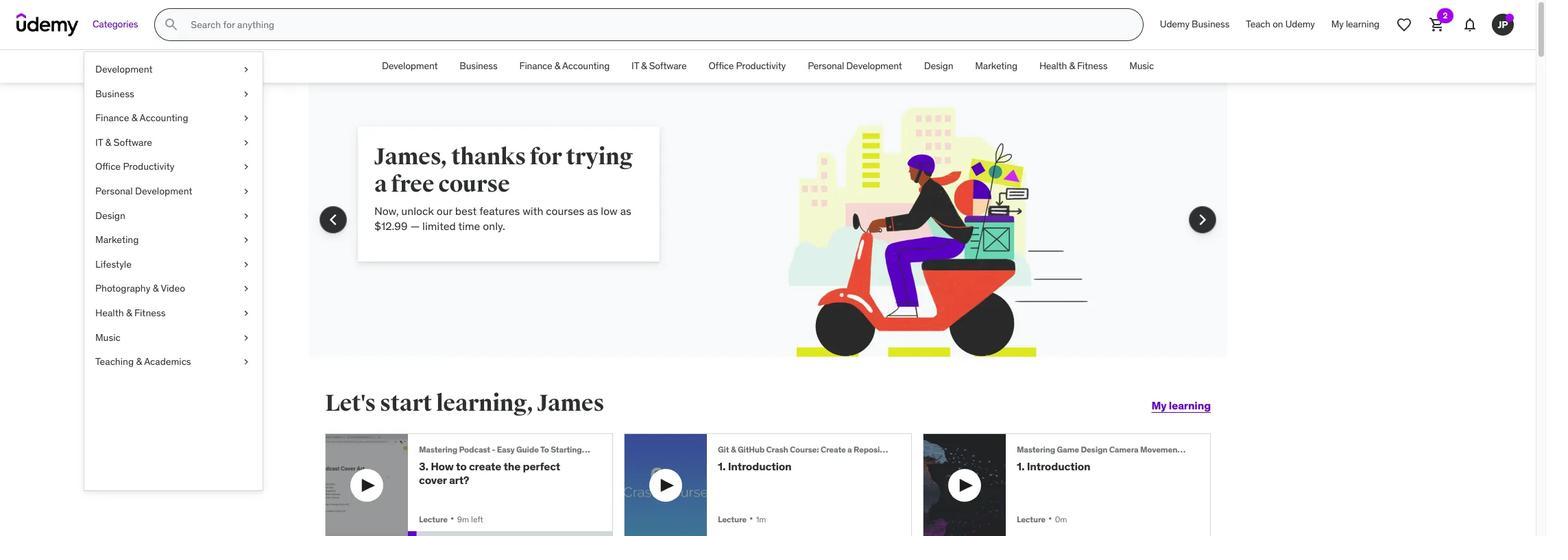 Task type: describe. For each thing, give the bounding box(es) containing it.
1 vertical spatial my learning link
[[1151, 390, 1211, 423]]

& for the "it & software" link corresponding to health & fitness
[[641, 60, 647, 72]]

photography
[[95, 283, 150, 295]]

finance & accounting link for health & fitness
[[508, 50, 621, 83]]

how
[[431, 460, 454, 474]]

create
[[821, 445, 846, 455]]

photography & video link
[[84, 277, 263, 302]]

xsmall image for photography & video
[[241, 283, 252, 296]]

submit search image
[[163, 16, 180, 33]]

scratch!
[[918, 445, 950, 455]]

design for lifestyle
[[95, 209, 125, 222]]

features
[[479, 204, 520, 218]]

categories button
[[84, 8, 146, 41]]

xsmall image for music
[[241, 332, 252, 345]]

1 horizontal spatial my learning link
[[1323, 8, 1388, 41]]

business link for health & fitness
[[449, 50, 508, 83]]

introduction inside git & github crash course: create a repository from scratch! 1. introduction
[[728, 460, 792, 474]]

jp
[[1498, 18, 1508, 31]]

1. introduction link for scratch!
[[718, 460, 889, 474]]

best
[[455, 204, 477, 218]]

fitness for health & fitness link to the bottom
[[134, 307, 166, 319]]

it for health & fitness
[[631, 60, 639, 72]]

9m
[[457, 515, 469, 525]]

teach on udemy link
[[1238, 8, 1323, 41]]

our
[[437, 204, 452, 218]]

art?
[[449, 473, 469, 487]]

it & software link for health & fitness
[[621, 50, 698, 83]]

let's
[[325, 389, 376, 418]]

1m
[[756, 515, 766, 525]]

1 horizontal spatial health & fitness
[[1039, 60, 1107, 72]]

lecture • 1m
[[718, 512, 766, 526]]

your
[[583, 445, 600, 455]]

1 vertical spatial health & fitness
[[95, 307, 166, 319]]

course
[[438, 170, 510, 199]]

james
[[537, 389, 604, 418]]

office productivity for lifestyle
[[95, 161, 174, 173]]

thanks
[[451, 143, 526, 171]]

& for 'teaching & academics' link
[[136, 356, 142, 368]]

$12.99
[[374, 220, 408, 233]]

previous image
[[322, 209, 344, 231]]

business inside udemy business link
[[1192, 18, 1229, 30]]

photography & video
[[95, 283, 185, 295]]

marketing for lifestyle
[[95, 234, 139, 246]]

Search for anything text field
[[188, 13, 1126, 36]]

& for the topmost health & fitness link
[[1069, 60, 1075, 72]]

xsmall image for design
[[241, 209, 252, 223]]

teach
[[1246, 18, 1270, 30]]

marketing for health & fitness
[[975, 60, 1017, 72]]

to
[[540, 445, 549, 455]]

2 as from the left
[[620, 204, 631, 218]]

design link for lifestyle
[[84, 204, 263, 228]]

development link for health & fitness
[[371, 50, 449, 83]]

camera
[[1109, 445, 1138, 455]]

lifestyle
[[95, 258, 132, 271]]

& for finance & accounting link associated with lifestyle
[[132, 112, 137, 124]]

unlock
[[401, 204, 434, 218]]

to
[[456, 460, 467, 474]]

3.
[[419, 460, 428, 474]]

xsmall image for personal development
[[241, 185, 252, 199]]

udemy business
[[1160, 18, 1229, 30]]

0 vertical spatial health & fitness link
[[1028, 50, 1118, 83]]

let's start learning, james
[[325, 389, 604, 418]]

git
[[718, 445, 729, 455]]

only.
[[483, 220, 505, 233]]

design link for health & fitness
[[913, 50, 964, 83]]

& for finance & accounting link for health & fitness
[[554, 60, 560, 72]]

music for music link to the left
[[95, 332, 121, 344]]

office productivity for health & fitness
[[709, 60, 786, 72]]

from
[[897, 445, 916, 455]]

finance & accounting for health & fitness
[[519, 60, 610, 72]]

software for health & fitness
[[649, 60, 687, 72]]

design for health & fitness
[[924, 60, 953, 72]]

free
[[391, 170, 434, 199]]

xsmall image for development
[[241, 63, 252, 77]]

udemy inside teach on udemy link
[[1285, 18, 1315, 30]]

the
[[504, 460, 520, 474]]

udemy business link
[[1152, 8, 1238, 41]]

arcade
[[1195, 445, 1222, 455]]

game
[[1057, 445, 1079, 455]]

1 vertical spatial health
[[95, 307, 124, 319]]

3% complete image
[[408, 532, 417, 537]]

limited
[[422, 220, 456, 233]]

software for lifestyle
[[114, 136, 152, 149]]

movements
[[1140, 445, 1185, 455]]

productivity for health & fitness
[[736, 60, 786, 72]]

office productivity link for lifestyle
[[84, 155, 263, 180]]

1 horizontal spatial my learning
[[1331, 18, 1379, 30]]

teaching
[[95, 356, 134, 368]]

1 vertical spatial my learning
[[1151, 399, 1211, 413]]

guide
[[516, 445, 539, 455]]

personal for health & fitness
[[808, 60, 844, 72]]

github
[[738, 445, 765, 455]]

academics
[[144, 356, 191, 368]]

it & software link for lifestyle
[[84, 131, 263, 155]]

1 vertical spatial learning
[[1169, 399, 1211, 413]]

2 podcast from the left
[[602, 445, 633, 455]]

in
[[1186, 445, 1193, 455]]

left
[[471, 515, 483, 525]]

xsmall image for business
[[241, 87, 252, 101]]

lecture inside lecture • 9m left
[[419, 515, 448, 525]]

git & github crash course: create a repository from scratch! 1. introduction
[[718, 445, 950, 474]]

create
[[469, 460, 501, 474]]

learning,
[[436, 389, 533, 418]]

with
[[523, 204, 543, 218]]



Task type: locate. For each thing, give the bounding box(es) containing it.
1 mastering from the left
[[419, 445, 457, 455]]

1 vertical spatial design
[[95, 209, 125, 222]]

0 horizontal spatial software
[[114, 136, 152, 149]]

xsmall image inside design link
[[241, 209, 252, 223]]

1 vertical spatial productivity
[[123, 161, 174, 173]]

1 introduction from the left
[[728, 460, 792, 474]]

personal development link
[[797, 50, 913, 83], [84, 180, 263, 204]]

learning up in
[[1169, 399, 1211, 413]]

business for music
[[460, 60, 497, 72]]

health & fitness
[[1039, 60, 1107, 72], [95, 307, 166, 319]]

1 vertical spatial accounting
[[140, 112, 188, 124]]

office
[[709, 60, 734, 72], [95, 161, 121, 173]]

0 horizontal spatial business link
[[84, 82, 263, 106]]

teach on udemy
[[1246, 18, 1315, 30]]

0 horizontal spatial introduction
[[728, 460, 792, 474]]

1. inside git & github crash course: create a repository from scratch! 1. introduction
[[718, 460, 726, 474]]

music for right music link
[[1129, 60, 1154, 72]]

& for photography & video link
[[153, 283, 159, 295]]

1. up the lecture • 0m
[[1017, 460, 1024, 474]]

8 xsmall image from the top
[[241, 283, 252, 296]]

•
[[450, 512, 454, 526], [749, 512, 753, 526], [1048, 512, 1052, 526]]

lecture
[[419, 515, 448, 525], [718, 515, 747, 525], [1017, 515, 1046, 525]]

0 horizontal spatial marketing link
[[84, 228, 263, 253]]

0 horizontal spatial productivity
[[123, 161, 174, 173]]

0 horizontal spatial •
[[450, 512, 454, 526]]

video
[[161, 283, 185, 295]]

office for lifestyle
[[95, 161, 121, 173]]

easy
[[497, 445, 515, 455]]

2 1. from the left
[[1017, 460, 1024, 474]]

udemy image
[[16, 13, 79, 36]]

2 vertical spatial business
[[95, 87, 134, 100]]

1 horizontal spatial personal
[[808, 60, 844, 72]]

3. how to create the perfect cover art? link
[[419, 460, 590, 487]]

cover
[[419, 473, 447, 487]]

0 vertical spatial productivity
[[736, 60, 786, 72]]

on
[[1273, 18, 1283, 30]]

lecture • 0m
[[1017, 512, 1067, 526]]

0 horizontal spatial health
[[95, 307, 124, 319]]

now,
[[374, 204, 399, 218]]

wishlist image
[[1396, 16, 1412, 33]]

0 vertical spatial my
[[1331, 18, 1344, 30]]

it & software for health & fitness
[[631, 60, 687, 72]]

my
[[1331, 18, 1344, 30], [1151, 399, 1167, 413]]

1 as from the left
[[587, 204, 598, 218]]

1 xsmall image from the top
[[241, 87, 252, 101]]

• for 1.
[[1048, 512, 1052, 526]]

my learning up in
[[1151, 399, 1211, 413]]

xsmall image inside health & fitness link
[[241, 307, 252, 321]]

finance & accounting for lifestyle
[[95, 112, 188, 124]]

1 horizontal spatial fitness
[[1077, 60, 1107, 72]]

1 horizontal spatial learning
[[1346, 18, 1379, 30]]

you have alerts image
[[1506, 14, 1514, 22]]

start
[[380, 389, 432, 418]]

it & software for lifestyle
[[95, 136, 152, 149]]

0m
[[1055, 515, 1067, 525]]

1 horizontal spatial personal development
[[808, 60, 902, 72]]

lecture inside the lecture • 0m
[[1017, 515, 1046, 525]]

personal development link for health & fitness
[[797, 50, 913, 83]]

xsmall image for finance & accounting
[[241, 112, 252, 125]]

business link for lifestyle
[[84, 82, 263, 106]]

0 horizontal spatial udemy
[[1160, 18, 1189, 30]]

1 horizontal spatial finance & accounting link
[[508, 50, 621, 83]]

2
[[1443, 10, 1448, 21]]

3 • from the left
[[1048, 512, 1052, 526]]

7 xsmall image from the top
[[241, 258, 252, 272]]

introduction
[[728, 460, 792, 474], [1027, 460, 1090, 474]]

0 vertical spatial personal development link
[[797, 50, 913, 83]]

teaching & academics
[[95, 356, 191, 368]]

my learning link up in
[[1151, 390, 1211, 423]]

0 horizontal spatial as
[[587, 204, 598, 218]]

productivity for lifestyle
[[123, 161, 174, 173]]

xsmall image
[[241, 87, 252, 101], [241, 112, 252, 125], [241, 161, 252, 174], [241, 185, 252, 199], [241, 209, 252, 223], [241, 234, 252, 247], [241, 258, 252, 272], [241, 283, 252, 296], [241, 356, 252, 369]]

xsmall image inside development link
[[241, 63, 252, 77]]

1. inside mastering game design camera movements in arcade studio 1. introduction
[[1017, 460, 1024, 474]]

my learning
[[1331, 18, 1379, 30], [1151, 399, 1211, 413]]

0 horizontal spatial music link
[[84, 326, 263, 350]]

personal development
[[808, 60, 902, 72], [95, 185, 192, 197]]

xsmall image
[[241, 63, 252, 77], [241, 136, 252, 150], [241, 307, 252, 321], [241, 332, 252, 345]]

0 horizontal spatial learning
[[1169, 399, 1211, 413]]

it for lifestyle
[[95, 136, 103, 149]]

learning left the wishlist icon
[[1346, 18, 1379, 30]]

1. introduction link down camera
[[1017, 460, 1188, 474]]

xsmall image for it & software
[[241, 136, 252, 150]]

lecture left 1m
[[718, 515, 747, 525]]

0 vertical spatial health & fitness
[[1039, 60, 1107, 72]]

1 vertical spatial music
[[95, 332, 121, 344]]

0 horizontal spatial marketing
[[95, 234, 139, 246]]

for
[[530, 143, 562, 171]]

as left low
[[587, 204, 598, 218]]

1 vertical spatial fitness
[[134, 307, 166, 319]]

9 xsmall image from the top
[[241, 356, 252, 369]]

xsmall image inside lifestyle link
[[241, 258, 252, 272]]

0 horizontal spatial lecture
[[419, 515, 448, 525]]

health & fitness link
[[1028, 50, 1118, 83], [84, 302, 263, 326]]

& for the "it & software" link corresponding to lifestyle
[[105, 136, 111, 149]]

1 horizontal spatial finance
[[519, 60, 552, 72]]

low
[[601, 204, 618, 218]]

my up movements
[[1151, 399, 1167, 413]]

introduction down github
[[728, 460, 792, 474]]

finance for health & fitness
[[519, 60, 552, 72]]

a right create
[[847, 445, 852, 455]]

0 horizontal spatial music
[[95, 332, 121, 344]]

music link up academics
[[84, 326, 263, 350]]

xsmall image for teaching & academics
[[241, 356, 252, 369]]

0 horizontal spatial business
[[95, 87, 134, 100]]

• for from
[[749, 512, 753, 526]]

1 vertical spatial it & software link
[[84, 131, 263, 155]]

5 xsmall image from the top
[[241, 209, 252, 223]]

mastering game design camera movements in arcade studio 1. introduction
[[1017, 445, 1249, 474]]

my right teach on udemy
[[1331, 18, 1344, 30]]

0 vertical spatial marketing
[[975, 60, 1017, 72]]

1 vertical spatial office productivity link
[[84, 155, 263, 180]]

mastering podcast -  easy guide to starting your podcast 3. how to create the perfect cover art?
[[419, 445, 633, 487]]

my learning link
[[1323, 8, 1388, 41], [1151, 390, 1211, 423]]

1 horizontal spatial software
[[649, 60, 687, 72]]

& for health & fitness link to the bottom
[[126, 307, 132, 319]]

mastering up "how"
[[419, 445, 457, 455]]

& inside git & github crash course: create a repository from scratch! 1. introduction
[[731, 445, 736, 455]]

it
[[631, 60, 639, 72], [95, 136, 103, 149]]

2 link
[[1421, 8, 1453, 41]]

it & software link
[[621, 50, 698, 83], [84, 131, 263, 155]]

design link
[[913, 50, 964, 83], [84, 204, 263, 228]]

time
[[458, 220, 480, 233]]

0 horizontal spatial accounting
[[140, 112, 188, 124]]

0 horizontal spatial health & fitness link
[[84, 302, 263, 326]]

1 horizontal spatial as
[[620, 204, 631, 218]]

teaching & academics link
[[84, 350, 263, 375]]

&
[[554, 60, 560, 72], [641, 60, 647, 72], [1069, 60, 1075, 72], [132, 112, 137, 124], [105, 136, 111, 149], [153, 283, 159, 295], [126, 307, 132, 319], [136, 356, 142, 368], [731, 445, 736, 455]]

business
[[1192, 18, 1229, 30], [460, 60, 497, 72], [95, 87, 134, 100]]

office productivity link for health & fitness
[[698, 50, 797, 83]]

xsmall image for office productivity
[[241, 161, 252, 174]]

podcast left the "-"
[[459, 445, 490, 455]]

• left 1m
[[749, 512, 753, 526]]

1 horizontal spatial a
[[847, 445, 852, 455]]

mastering left game
[[1017, 445, 1055, 455]]

development link
[[371, 50, 449, 83], [84, 58, 263, 82]]

fitness
[[1077, 60, 1107, 72], [134, 307, 166, 319]]

mastering for 3.
[[419, 445, 457, 455]]

1. introduction link for introduction
[[1017, 460, 1188, 474]]

0 horizontal spatial it
[[95, 136, 103, 149]]

2 horizontal spatial •
[[1048, 512, 1052, 526]]

1 vertical spatial it
[[95, 136, 103, 149]]

carousel element
[[309, 83, 1227, 390]]

1 horizontal spatial introduction
[[1027, 460, 1090, 474]]

lecture for from
[[718, 515, 747, 525]]

2 horizontal spatial lecture
[[1017, 515, 1046, 525]]

development link for lifestyle
[[84, 58, 263, 82]]

design inside mastering game design camera movements in arcade studio 1. introduction
[[1081, 445, 1107, 455]]

1 horizontal spatial development link
[[371, 50, 449, 83]]

0 horizontal spatial health & fitness
[[95, 307, 166, 319]]

finance for lifestyle
[[95, 112, 129, 124]]

introduction inside mastering game design camera movements in arcade studio 1. introduction
[[1027, 460, 1090, 474]]

lecture • 9m left
[[419, 512, 483, 526]]

1 horizontal spatial my
[[1331, 18, 1344, 30]]

2 udemy from the left
[[1285, 18, 1315, 30]]

1 vertical spatial my
[[1151, 399, 1167, 413]]

2 xsmall image from the top
[[241, 136, 252, 150]]

3 lecture from the left
[[1017, 515, 1046, 525]]

productivity
[[736, 60, 786, 72], [123, 161, 174, 173]]

0 vertical spatial my learning
[[1331, 18, 1379, 30]]

1 horizontal spatial health
[[1039, 60, 1067, 72]]

1 xsmall image from the top
[[241, 63, 252, 77]]

4 xsmall image from the top
[[241, 185, 252, 199]]

accounting
[[562, 60, 610, 72], [140, 112, 188, 124]]

0 horizontal spatial my learning link
[[1151, 390, 1211, 423]]

6 xsmall image from the top
[[241, 234, 252, 247]]

software
[[649, 60, 687, 72], [114, 136, 152, 149]]

2 horizontal spatial design
[[1081, 445, 1107, 455]]

health
[[1039, 60, 1067, 72], [95, 307, 124, 319]]

0 vertical spatial it & software
[[631, 60, 687, 72]]

0 vertical spatial finance & accounting link
[[508, 50, 621, 83]]

1 horizontal spatial business
[[460, 60, 497, 72]]

finance
[[519, 60, 552, 72], [95, 112, 129, 124]]

xsmall image inside photography & video link
[[241, 283, 252, 296]]

xsmall image for lifestyle
[[241, 258, 252, 272]]

marketing link for health & fitness
[[964, 50, 1028, 83]]

1 vertical spatial office productivity
[[95, 161, 174, 173]]

my learning link left the wishlist icon
[[1323, 8, 1388, 41]]

lecture for 1.
[[1017, 515, 1046, 525]]

1 horizontal spatial music link
[[1118, 50, 1165, 83]]

podcast right your
[[602, 445, 633, 455]]

1. introduction link down course:
[[718, 460, 889, 474]]

2 1. introduction link from the left
[[1017, 460, 1188, 474]]

lifestyle link
[[84, 253, 263, 277]]

1 vertical spatial finance & accounting link
[[84, 106, 263, 131]]

james, thanks for trying a free course now, unlock our best features with courses as low as $12.99 — limited time only.
[[374, 143, 633, 233]]

0 vertical spatial office productivity
[[709, 60, 786, 72]]

1 vertical spatial software
[[114, 136, 152, 149]]

1 1. from the left
[[718, 460, 726, 474]]

music up teaching
[[95, 332, 121, 344]]

0 vertical spatial finance & accounting
[[519, 60, 610, 72]]

1 horizontal spatial mastering
[[1017, 445, 1055, 455]]

office for health & fitness
[[709, 60, 734, 72]]

business for photography & video
[[95, 87, 134, 100]]

repository
[[854, 445, 895, 455]]

perfect
[[523, 460, 560, 474]]

1 horizontal spatial productivity
[[736, 60, 786, 72]]

0 horizontal spatial design link
[[84, 204, 263, 228]]

shopping cart with 2 items image
[[1429, 16, 1445, 33]]

1 horizontal spatial podcast
[[602, 445, 633, 455]]

course:
[[790, 445, 819, 455]]

studio
[[1223, 445, 1249, 455]]

1 vertical spatial business
[[460, 60, 497, 72]]

lecture left 9m
[[419, 515, 448, 525]]

0 vertical spatial office productivity link
[[698, 50, 797, 83]]

next image
[[1192, 209, 1213, 231]]

xsmall image inside 'teaching & academics' link
[[241, 356, 252, 369]]

personal development for lifestyle
[[95, 185, 192, 197]]

0 vertical spatial health
[[1039, 60, 1067, 72]]

design
[[924, 60, 953, 72], [95, 209, 125, 222], [1081, 445, 1107, 455]]

trying
[[566, 143, 633, 171]]

1 lecture from the left
[[419, 515, 448, 525]]

a inside james, thanks for trying a free course now, unlock our best features with courses as low as $12.99 — limited time only.
[[374, 170, 387, 199]]

xsmall image for health & fitness
[[241, 307, 252, 321]]

0 vertical spatial accounting
[[562, 60, 610, 72]]

categories
[[93, 18, 138, 30]]

mastering inside mastering game design camera movements in arcade studio 1. introduction
[[1017, 445, 1055, 455]]

0 vertical spatial music
[[1129, 60, 1154, 72]]

personal development for health & fitness
[[808, 60, 902, 72]]

0 vertical spatial finance
[[519, 60, 552, 72]]

1 vertical spatial personal development
[[95, 185, 192, 197]]

a
[[374, 170, 387, 199], [847, 445, 852, 455]]

0 horizontal spatial fitness
[[134, 307, 166, 319]]

development
[[382, 60, 438, 72], [846, 60, 902, 72], [95, 63, 153, 75], [135, 185, 192, 197]]

1 1. introduction link from the left
[[718, 460, 889, 474]]

as right low
[[620, 204, 631, 218]]

finance & accounting link for lifestyle
[[84, 106, 263, 131]]

0 horizontal spatial finance & accounting link
[[84, 106, 263, 131]]

marketing link for lifestyle
[[84, 228, 263, 253]]

1 vertical spatial finance
[[95, 112, 129, 124]]

4 xsmall image from the top
[[241, 332, 252, 345]]

accounting for lifestyle
[[140, 112, 188, 124]]

1 podcast from the left
[[459, 445, 490, 455]]

jp link
[[1486, 8, 1519, 41]]

a up the now, on the left of page
[[374, 170, 387, 199]]

personal for lifestyle
[[95, 185, 133, 197]]

0 horizontal spatial 1.
[[718, 460, 726, 474]]

1 • from the left
[[450, 512, 454, 526]]

notifications image
[[1462, 16, 1478, 33]]

lecture left 0m
[[1017, 515, 1046, 525]]

personal development link for lifestyle
[[84, 180, 263, 204]]

1 vertical spatial marketing link
[[84, 228, 263, 253]]

1 horizontal spatial lecture
[[718, 515, 747, 525]]

introduction down game
[[1027, 460, 1090, 474]]

1 horizontal spatial 1. introduction link
[[1017, 460, 1188, 474]]

courses
[[546, 204, 584, 218]]

• left 0m
[[1048, 512, 1052, 526]]

xsmall image inside the "it & software" link
[[241, 136, 252, 150]]

james,
[[374, 143, 447, 171]]

0 horizontal spatial office productivity
[[95, 161, 174, 173]]

lecture inside lecture • 1m
[[718, 515, 747, 525]]

2 mastering from the left
[[1017, 445, 1055, 455]]

1 horizontal spatial music
[[1129, 60, 1154, 72]]

2 • from the left
[[749, 512, 753, 526]]

1. down the git
[[718, 460, 726, 474]]

0 vertical spatial office
[[709, 60, 734, 72]]

2 introduction from the left
[[1027, 460, 1090, 474]]

crash
[[766, 445, 788, 455]]

2 horizontal spatial business
[[1192, 18, 1229, 30]]

0 horizontal spatial a
[[374, 170, 387, 199]]

• left 9m
[[450, 512, 454, 526]]

2 xsmall image from the top
[[241, 112, 252, 125]]

0 vertical spatial music link
[[1118, 50, 1165, 83]]

1 horizontal spatial udemy
[[1285, 18, 1315, 30]]

mastering inside mastering podcast -  easy guide to starting your podcast 3. how to create the perfect cover art?
[[419, 445, 457, 455]]

xsmall image for marketing
[[241, 234, 252, 247]]

marketing
[[975, 60, 1017, 72], [95, 234, 139, 246]]

3 xsmall image from the top
[[241, 307, 252, 321]]

accounting for health & fitness
[[562, 60, 610, 72]]

-
[[492, 445, 495, 455]]

0 horizontal spatial design
[[95, 209, 125, 222]]

fitness for the topmost health & fitness link
[[1077, 60, 1107, 72]]

mastering
[[419, 445, 457, 455], [1017, 445, 1055, 455]]

starting
[[551, 445, 582, 455]]

music down udemy business link
[[1129, 60, 1154, 72]]

0 vertical spatial personal
[[808, 60, 844, 72]]

music link down udemy business link
[[1118, 50, 1165, 83]]

a inside git & github crash course: create a repository from scratch! 1. introduction
[[847, 445, 852, 455]]

udemy inside udemy business link
[[1160, 18, 1189, 30]]

—
[[410, 220, 420, 233]]

1 vertical spatial personal development link
[[84, 180, 263, 204]]

1 horizontal spatial health & fitness link
[[1028, 50, 1118, 83]]

1 horizontal spatial business link
[[449, 50, 508, 83]]

it & software
[[631, 60, 687, 72], [95, 136, 152, 149]]

2 lecture from the left
[[718, 515, 747, 525]]

1 horizontal spatial it & software link
[[621, 50, 698, 83]]

my learning left the wishlist icon
[[1331, 18, 1379, 30]]

1 vertical spatial health & fitness link
[[84, 302, 263, 326]]

1. introduction link
[[718, 460, 889, 474], [1017, 460, 1188, 474]]

0 horizontal spatial personal development
[[95, 185, 192, 197]]

1 vertical spatial office
[[95, 161, 121, 173]]

music
[[1129, 60, 1154, 72], [95, 332, 121, 344]]

3 xsmall image from the top
[[241, 161, 252, 174]]

mastering for introduction
[[1017, 445, 1055, 455]]

1 udemy from the left
[[1160, 18, 1189, 30]]

1 horizontal spatial office
[[709, 60, 734, 72]]



Task type: vqa. For each thing, say whether or not it's contained in the screenshot.
next image
yes



